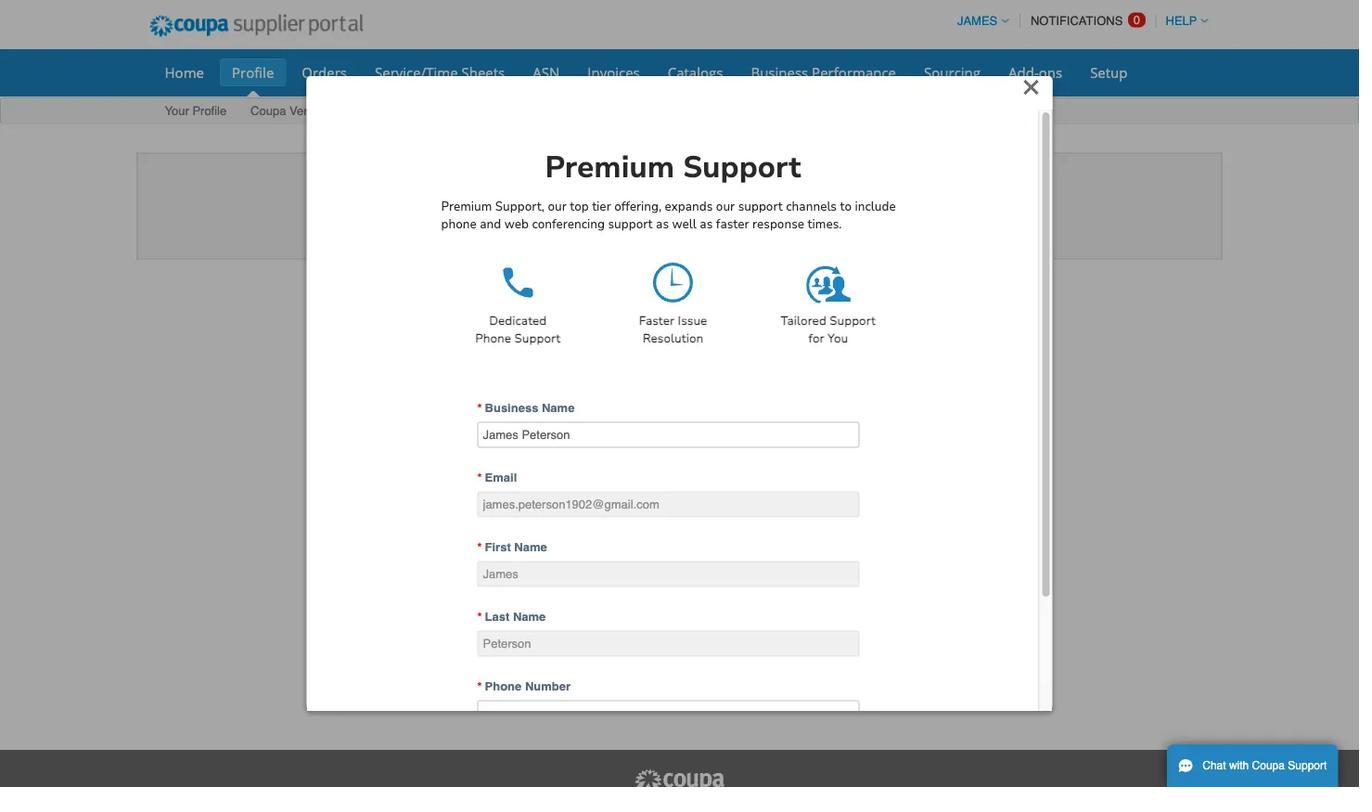 Task type: locate. For each thing, give the bounding box(es) containing it.
0 horizontal spatial profile
[[192, 104, 227, 118]]

* email
[[477, 471, 517, 485]]

business inside premium support dialog
[[485, 401, 538, 415]]

chat with coupa support
[[1203, 759, 1327, 772]]

0 horizontal spatial our
[[548, 199, 566, 215]]

home link
[[153, 58, 216, 86]]

for
[[808, 330, 824, 346]]

1 vertical spatial support
[[608, 216, 653, 232]]

business
[[751, 63, 809, 82], [485, 401, 538, 415]]

our up "conferencing"
[[548, 199, 566, 215]]

1 as from the left
[[656, 216, 669, 232]]

* business name
[[477, 401, 574, 415]]

phone inside dedicated phone support
[[475, 330, 511, 346]]

1 horizontal spatial our
[[716, 199, 735, 215]]

phone for *
[[485, 680, 521, 693]]

support inside dedicated phone support
[[514, 330, 560, 346]]

0 vertical spatial coupa
[[251, 104, 286, 118]]

name for * last name
[[513, 610, 546, 624]]

0 vertical spatial profile
[[232, 63, 274, 82]]

support
[[683, 147, 801, 188], [514, 168, 560, 181], [830, 313, 876, 329], [514, 330, 560, 346], [1288, 759, 1327, 772]]

phone
[[475, 330, 511, 346], [485, 680, 521, 693]]

performance
[[812, 63, 897, 82]]

1 vertical spatial coupa
[[1253, 759, 1285, 772]]

2 * from the top
[[477, 471, 482, 485]]

0 horizontal spatial as
[[656, 216, 669, 232]]

* last name
[[477, 610, 546, 624]]

support down offering,
[[608, 216, 653, 232]]

1 vertical spatial phone
[[485, 680, 521, 693]]

expands
[[665, 199, 713, 215]]

premium
[[545, 147, 674, 188], [459, 168, 511, 181], [441, 199, 492, 215]]

your
[[165, 104, 189, 118]]

phone
[[441, 216, 476, 232]]

orders
[[302, 63, 347, 82]]

name down dedicated phone support
[[542, 401, 574, 415]]

orders link
[[290, 58, 359, 86]]

premium up phone
[[441, 199, 492, 215]]

close image
[[1023, 78, 1041, 97]]

*
[[477, 401, 482, 415], [477, 471, 482, 485], [477, 540, 482, 554], [477, 610, 482, 624], [477, 680, 482, 693]]

support
[[738, 199, 783, 215], [608, 216, 653, 232]]

5 * from the top
[[477, 680, 482, 693]]

name right first
[[514, 540, 547, 554]]

times.
[[808, 216, 842, 232]]

phone left number
[[485, 680, 521, 693]]

dedicated
[[489, 313, 546, 329]]

sheets
[[462, 63, 505, 82]]

1 * from the top
[[477, 401, 482, 415]]

service/time sheets link
[[363, 58, 517, 86]]

our up the faster
[[716, 199, 735, 215]]

premium support
[[545, 147, 801, 188]]

coupa supplier portal image
[[137, 3, 376, 49], [633, 768, 726, 787]]

2 vertical spatial name
[[513, 610, 546, 624]]

1 vertical spatial name
[[514, 540, 547, 554]]

1 vertical spatial coupa supplier portal image
[[633, 768, 726, 787]]

1 horizontal spatial profile
[[232, 63, 274, 82]]

business up email
[[485, 401, 538, 415]]

your profile
[[165, 104, 227, 118]]

support up the faster
[[683, 147, 801, 188]]

support inside button
[[1288, 759, 1327, 772]]

1 horizontal spatial coupa
[[1253, 759, 1285, 772]]

0 vertical spatial phone
[[475, 330, 511, 346]]

add-ons
[[1009, 63, 1063, 82]]

business performance link
[[739, 58, 909, 86]]

profile up coupa verified
[[232, 63, 274, 82]]

* phone number
[[477, 680, 570, 693]]

with
[[1230, 759, 1249, 772]]

0 vertical spatial business
[[751, 63, 809, 82]]

0 vertical spatial name
[[542, 401, 574, 415]]

coupa left verified
[[251, 104, 286, 118]]

premium inside button
[[459, 168, 511, 181]]

* left last
[[477, 610, 482, 624]]

issue
[[678, 313, 707, 329]]

* left number
[[477, 680, 482, 693]]

1 vertical spatial business
[[485, 401, 538, 415]]

channels
[[786, 199, 837, 215]]

well
[[672, 216, 696, 232]]

to
[[840, 199, 852, 215]]

1 horizontal spatial support
[[738, 199, 783, 215]]

as
[[656, 216, 669, 232], [700, 216, 713, 232]]

1 vertical spatial profile
[[192, 104, 227, 118]]

1 horizontal spatial as
[[700, 216, 713, 232]]

tailored support for you
[[780, 313, 876, 346]]

support right with
[[1288, 759, 1327, 772]]

as left well
[[656, 216, 669, 232]]

sourcing link
[[912, 58, 993, 86]]

premium support dialog
[[307, 76, 1053, 787]]

support down the dedicated
[[514, 330, 560, 346]]

our
[[548, 199, 566, 215], [716, 199, 735, 215]]

1 horizontal spatial business
[[751, 63, 809, 82]]

None text field
[[477, 491, 859, 517], [477, 561, 859, 587], [477, 491, 859, 517], [477, 561, 859, 587]]

coupa right with
[[1253, 759, 1285, 772]]

email
[[485, 471, 517, 485]]

3 * from the top
[[477, 540, 482, 554]]

support up you
[[830, 313, 876, 329]]

name
[[542, 401, 574, 415], [514, 540, 547, 554], [513, 610, 546, 624]]

premium inside premium support, our top tier offering, expands our support channels to include phone and web conferencing support as well as faster response times.
[[441, 199, 492, 215]]

number
[[525, 680, 570, 693]]

* up * email
[[477, 401, 482, 415]]

chat
[[1203, 759, 1227, 772]]

last
[[485, 610, 509, 624]]

4 * from the top
[[477, 610, 482, 624]]

0 horizontal spatial support
[[608, 216, 653, 232]]

0 horizontal spatial business
[[485, 401, 538, 415]]

premium right get
[[459, 168, 511, 181]]

profile link
[[220, 58, 286, 86]]

phone down the dedicated
[[475, 330, 511, 346]]

phone for dedicated
[[475, 330, 511, 346]]

1 horizontal spatial coupa supplier portal image
[[633, 768, 726, 787]]

coupa verified link
[[250, 100, 331, 124]]

setup
[[1091, 63, 1128, 82]]

add-ons link
[[997, 58, 1075, 86]]

business left "performance"
[[751, 63, 809, 82]]

verified
[[290, 104, 330, 118]]

* left email
[[477, 471, 482, 485]]

profile right your
[[192, 104, 227, 118]]

coupa
[[251, 104, 286, 118], [1253, 759, 1285, 772]]

None text field
[[477, 422, 859, 448], [477, 630, 859, 656], [477, 422, 859, 448], [477, 630, 859, 656]]

support up support,
[[514, 168, 560, 181]]

premium up 'tier'
[[545, 147, 674, 188]]

coupa inside button
[[1253, 759, 1285, 772]]

premium for support,
[[441, 199, 492, 215]]

0 vertical spatial coupa supplier portal image
[[137, 3, 376, 49]]

support up response
[[738, 199, 783, 215]]

* left first
[[477, 540, 482, 554]]

name right last
[[513, 610, 546, 624]]

profile
[[232, 63, 274, 82], [192, 104, 227, 118]]

your profile link
[[164, 100, 228, 124]]

as right well
[[700, 216, 713, 232]]

0 horizontal spatial coupa supplier portal image
[[137, 3, 376, 49]]



Task type: vqa. For each thing, say whether or not it's contained in the screenshot.
'to'
yes



Task type: describe. For each thing, give the bounding box(es) containing it.
chat with coupa support button
[[1168, 744, 1339, 787]]

0 vertical spatial support
[[738, 199, 783, 215]]

* first name
[[477, 540, 547, 554]]

2 our from the left
[[716, 199, 735, 215]]

get premium support button
[[416, 161, 580, 187]]

2 as from the left
[[700, 216, 713, 232]]

name for * business name
[[542, 401, 574, 415]]

tailored
[[780, 313, 826, 329]]

get premium support
[[436, 168, 560, 181]]

and
[[480, 216, 501, 232]]

asn
[[533, 63, 560, 82]]

offering,
[[614, 199, 661, 215]]

service/time sheets
[[375, 63, 505, 82]]

none
[[416, 203, 445, 217]]

faster
[[716, 216, 749, 232]]

you
[[827, 330, 848, 346]]

top
[[570, 199, 589, 215]]

coupa verified
[[251, 104, 330, 118]]

1 our from the left
[[548, 199, 566, 215]]

first
[[485, 540, 511, 554]]

faster
[[639, 313, 674, 329]]

invoices link
[[576, 58, 652, 86]]

include
[[855, 199, 896, 215]]

* for * last name
[[477, 610, 482, 624]]

* for * business name
[[477, 401, 482, 415]]

0 horizontal spatial coupa
[[251, 104, 286, 118]]

premium for support
[[545, 147, 674, 188]]

ons
[[1039, 63, 1063, 82]]

tier
[[592, 199, 611, 215]]

name for * first name
[[514, 540, 547, 554]]

support inside the tailored support for you
[[830, 313, 876, 329]]

catalogs
[[668, 63, 723, 82]]

sourcing
[[924, 63, 981, 82]]

service/time
[[375, 63, 458, 82]]

support inside button
[[514, 168, 560, 181]]

web
[[504, 216, 529, 232]]

profile inside profile link
[[232, 63, 274, 82]]

dedicated phone support
[[475, 313, 560, 346]]

support,
[[495, 199, 544, 215]]

business performance
[[751, 63, 897, 82]]

response
[[752, 216, 804, 232]]

* for * email
[[477, 471, 482, 485]]

profile inside your profile link
[[192, 104, 227, 118]]

setup link
[[1079, 58, 1140, 86]]

get
[[436, 168, 456, 181]]

* for * first name
[[477, 540, 482, 554]]

premium support, our top tier offering, expands our support channels to include phone and web conferencing support as well as faster response times.
[[441, 199, 896, 232]]

add-
[[1009, 63, 1039, 82]]

invoices
[[588, 63, 640, 82]]

conferencing
[[532, 216, 605, 232]]

faster issue resolution
[[639, 313, 707, 346]]

asn link
[[521, 58, 572, 86]]

* for * phone number
[[477, 680, 482, 693]]

home
[[165, 63, 204, 82]]

catalogs link
[[656, 58, 735, 86]]

resolution
[[642, 330, 703, 346]]



